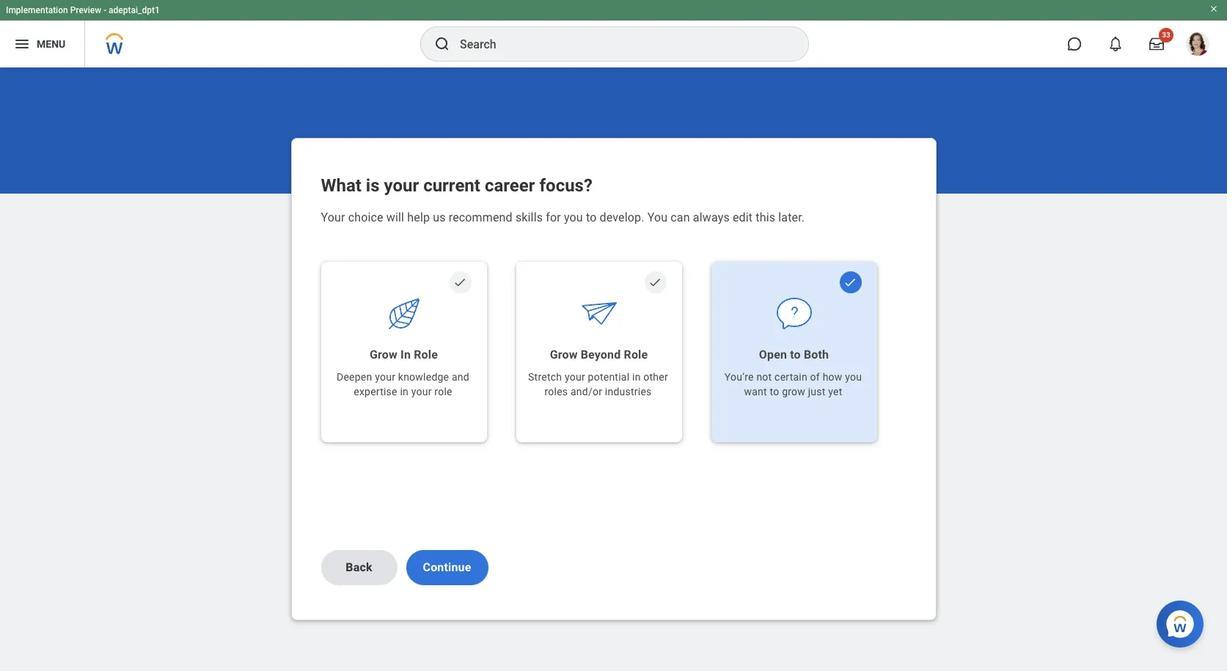 Task type: describe. For each thing, give the bounding box(es) containing it.
stretch your potential in other roles and/or industries
[[528, 371, 668, 398]]

33
[[1162, 31, 1171, 39]]

your down knowledge at the bottom left
[[411, 386, 432, 398]]

check image for grow beyond role
[[649, 276, 662, 289]]

and/or
[[571, 386, 602, 398]]

deepen your knowledge and expertise in your role
[[337, 371, 469, 398]]

not
[[757, 371, 772, 383]]

role for grow beyond role
[[624, 348, 648, 362]]

recommend
[[449, 211, 513, 224]]

your inside stretch your potential in other roles and/or industries
[[565, 371, 585, 383]]

industries
[[605, 386, 652, 398]]

in inside stretch your potential in other roles and/or industries
[[632, 371, 641, 383]]

what is your current career focus?
[[321, 175, 593, 196]]

yet
[[828, 386, 842, 398]]

implementation preview -   adeptai_dpt1
[[6, 5, 160, 15]]

certain
[[775, 371, 808, 383]]

menu
[[37, 38, 65, 50]]

open to both
[[759, 348, 829, 362]]

continue button
[[406, 550, 488, 585]]

skills
[[516, 211, 543, 224]]

knowledge
[[398, 371, 449, 383]]

search image
[[434, 35, 451, 53]]

your up expertise
[[375, 371, 395, 383]]

of
[[810, 371, 820, 383]]

just
[[808, 386, 826, 398]]

both
[[804, 348, 829, 362]]

back
[[346, 560, 372, 574]]

what
[[321, 175, 362, 196]]

grow in role
[[370, 348, 438, 362]]

menu button
[[0, 21, 85, 67]]

how
[[823, 371, 843, 383]]

Search Workday  search field
[[460, 28, 778, 60]]

1 vertical spatial to
[[790, 348, 801, 362]]

0 vertical spatial you
[[564, 211, 583, 224]]

will
[[386, 211, 404, 224]]

check image for grow in role
[[453, 276, 467, 289]]

stretch
[[528, 371, 562, 383]]

33 button
[[1141, 28, 1174, 60]]

menu banner
[[0, 0, 1227, 67]]

your right is
[[384, 175, 419, 196]]

grow
[[782, 386, 805, 398]]

check image
[[844, 276, 857, 289]]

in inside deepen your knowledge and expertise in your role
[[400, 386, 409, 398]]

you're
[[725, 371, 754, 383]]

deepen
[[337, 371, 372, 383]]

profile logan mcneil image
[[1186, 32, 1210, 59]]

open
[[759, 348, 787, 362]]

role for grow in role
[[414, 348, 438, 362]]



Task type: locate. For each thing, give the bounding box(es) containing it.
choice
[[348, 211, 383, 224]]

grow
[[370, 348, 398, 362], [550, 348, 578, 362]]

0 horizontal spatial you
[[564, 211, 583, 224]]

us
[[433, 211, 446, 224]]

always
[[693, 211, 730, 224]]

check image
[[453, 276, 467, 289], [649, 276, 662, 289]]

justify image
[[13, 35, 31, 53]]

0 horizontal spatial in
[[400, 386, 409, 398]]

close environment banner image
[[1210, 4, 1218, 13]]

0 horizontal spatial role
[[414, 348, 438, 362]]

2 grow from the left
[[550, 348, 578, 362]]

and
[[452, 371, 469, 383]]

inbox large image
[[1149, 37, 1164, 51]]

implementation
[[6, 5, 68, 15]]

edit
[[733, 211, 753, 224]]

beyond
[[581, 348, 621, 362]]

2 vertical spatial to
[[770, 386, 779, 398]]

in down knowledge at the bottom left
[[400, 386, 409, 398]]

your up and/or at the bottom of the page
[[565, 371, 585, 383]]

you inside you're not certain of how you want to grow just yet
[[845, 371, 862, 383]]

your choice will help us recommend skills for you to develop. you can always edit this later.
[[321, 211, 805, 224]]

role up 'other'
[[624, 348, 648, 362]]

0 horizontal spatial grow
[[370, 348, 398, 362]]

to
[[586, 211, 597, 224], [790, 348, 801, 362], [770, 386, 779, 398]]

current
[[423, 175, 480, 196]]

in
[[632, 371, 641, 383], [400, 386, 409, 398]]

want
[[744, 386, 767, 398]]

grow for grow beyond role
[[550, 348, 578, 362]]

you
[[647, 211, 668, 224]]

grow beyond role
[[550, 348, 648, 362]]

1 check image from the left
[[453, 276, 467, 289]]

1 horizontal spatial check image
[[649, 276, 662, 289]]

check image down you
[[649, 276, 662, 289]]

1 vertical spatial in
[[400, 386, 409, 398]]

career
[[485, 175, 535, 196]]

2 check image from the left
[[649, 276, 662, 289]]

to left both
[[790, 348, 801, 362]]

1 horizontal spatial role
[[624, 348, 648, 362]]

you're not certain of how you want to grow just yet
[[725, 371, 862, 398]]

1 horizontal spatial in
[[632, 371, 641, 383]]

0 horizontal spatial check image
[[453, 276, 467, 289]]

roles
[[545, 386, 568, 398]]

2 horizontal spatial to
[[790, 348, 801, 362]]

notifications large image
[[1108, 37, 1123, 51]]

to inside you're not certain of how you want to grow just yet
[[770, 386, 779, 398]]

check image down recommend
[[453, 276, 467, 289]]

in
[[401, 348, 411, 362]]

grow up stretch
[[550, 348, 578, 362]]

preview
[[70, 5, 101, 15]]

to down not
[[770, 386, 779, 398]]

can
[[671, 211, 690, 224]]

other
[[644, 371, 668, 383]]

role right in
[[414, 348, 438, 362]]

you right for
[[564, 211, 583, 224]]

0 vertical spatial to
[[586, 211, 597, 224]]

this
[[756, 211, 775, 224]]

expertise
[[354, 386, 397, 398]]

0 horizontal spatial to
[[586, 211, 597, 224]]

you right how
[[845, 371, 862, 383]]

your
[[321, 211, 345, 224]]

adeptai_dpt1
[[109, 5, 160, 15]]

role
[[435, 386, 452, 398]]

you
[[564, 211, 583, 224], [845, 371, 862, 383]]

to left develop.
[[586, 211, 597, 224]]

develop.
[[600, 211, 644, 224]]

1 vertical spatial you
[[845, 371, 862, 383]]

your
[[384, 175, 419, 196], [375, 371, 395, 383], [565, 371, 585, 383], [411, 386, 432, 398]]

for
[[546, 211, 561, 224]]

focus?
[[539, 175, 593, 196]]

grow for grow in role
[[370, 348, 398, 362]]

in up the industries
[[632, 371, 641, 383]]

back button
[[321, 550, 397, 585]]

role
[[414, 348, 438, 362], [624, 348, 648, 362]]

0 vertical spatial in
[[632, 371, 641, 383]]

1 horizontal spatial grow
[[550, 348, 578, 362]]

1 role from the left
[[414, 348, 438, 362]]

1 horizontal spatial you
[[845, 371, 862, 383]]

-
[[104, 5, 106, 15]]

is
[[366, 175, 380, 196]]

potential
[[588, 371, 630, 383]]

later.
[[778, 211, 805, 224]]

grow left in
[[370, 348, 398, 362]]

help
[[407, 211, 430, 224]]

1 horizontal spatial to
[[770, 386, 779, 398]]

1 grow from the left
[[370, 348, 398, 362]]

continue
[[423, 560, 471, 574]]

2 role from the left
[[624, 348, 648, 362]]



Task type: vqa. For each thing, say whether or not it's contained in the screenshot.
Review associated with Process
no



